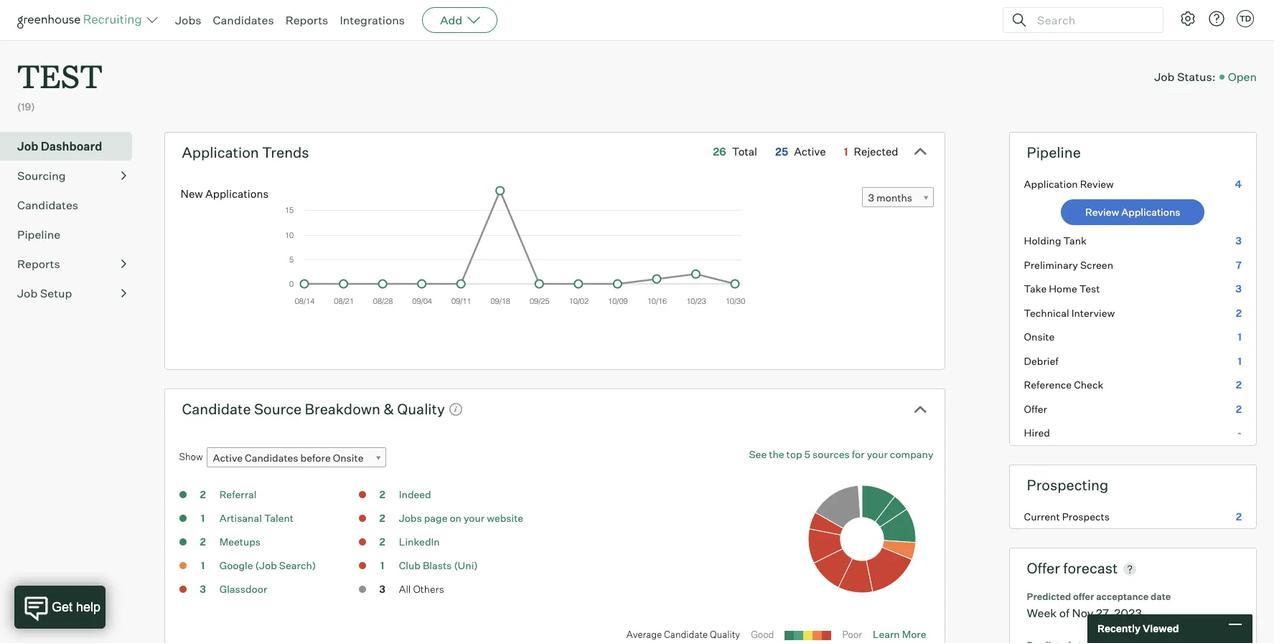 Task type: describe. For each thing, give the bounding box(es) containing it.
club
[[399, 560, 421, 572]]

open
[[1228, 69, 1257, 84]]

jobs page on your website link
[[399, 513, 523, 525]]

26
[[713, 145, 726, 158]]

current prospects
[[1024, 511, 1110, 523]]

- link
[[1010, 422, 1256, 446]]

job for job setup
[[17, 286, 38, 301]]

job setup link
[[17, 285, 126, 302]]

1 link for google (job search)
[[189, 559, 217, 576]]

applications for review applications
[[1121, 206, 1181, 218]]

3 up 7
[[1236, 235, 1242, 247]]

talent
[[264, 513, 294, 525]]

see the top 5 sources for your company link
[[749, 448, 934, 462]]

application for application review
[[1024, 178, 1078, 190]]

interview
[[1072, 307, 1115, 319]]

all
[[399, 584, 411, 596]]

take home test
[[1024, 283, 1100, 295]]

setup
[[40, 286, 72, 301]]

7
[[1236, 259, 1242, 271]]

predicted offer acceptance date week of nov 27, 2023
[[1027, 592, 1171, 621]]

glassdoor link
[[219, 584, 267, 596]]

test (19)
[[17, 55, 103, 113]]

see
[[749, 449, 767, 461]]

the
[[769, 449, 784, 461]]

technical
[[1024, 307, 1069, 319]]

26 total
[[713, 145, 757, 158]]

date
[[1151, 592, 1171, 603]]

more
[[902, 629, 926, 641]]

add button
[[422, 7, 498, 33]]

reference
[[1024, 379, 1072, 391]]

review applications link
[[1061, 200, 1205, 226]]

2 link for linkedin
[[368, 536, 397, 552]]

1 vertical spatial pipeline
[[17, 227, 60, 242]]

1 horizontal spatial pipeline
[[1027, 143, 1081, 161]]

top
[[786, 449, 802, 461]]

application for application trends
[[182, 143, 259, 161]]

5
[[804, 449, 810, 461]]

recently viewed
[[1098, 623, 1179, 635]]

holding tank
[[1024, 235, 1087, 247]]

0 vertical spatial onsite
[[1024, 331, 1055, 343]]

recently
[[1098, 623, 1141, 635]]

integrations
[[340, 13, 405, 27]]

3 inside 'link'
[[200, 584, 206, 596]]

active candidates before onsite
[[213, 452, 364, 465]]

acceptance
[[1096, 592, 1149, 603]]

source
[[254, 400, 302, 418]]

jobs for jobs
[[175, 13, 201, 27]]

technical interview
[[1024, 307, 1115, 319]]

screen
[[1080, 259, 1113, 271]]

forecast
[[1063, 560, 1118, 578]]

0 vertical spatial candidates link
[[213, 13, 274, 27]]

job status:
[[1154, 69, 1216, 84]]

&
[[384, 400, 394, 418]]

on
[[450, 513, 462, 525]]

new applications
[[181, 187, 269, 201]]

offer for offer
[[1024, 403, 1047, 415]]

pipeline link
[[17, 226, 126, 243]]

0 vertical spatial review
[[1080, 178, 1114, 190]]

jobs for jobs page on your website
[[399, 513, 422, 525]]

job for job dashboard
[[17, 139, 38, 153]]

show
[[179, 452, 203, 463]]

see the top 5 sources for your company
[[749, 449, 934, 461]]

new
[[181, 187, 203, 201]]

td button
[[1234, 7, 1257, 30]]

2 link for referral
[[189, 488, 217, 505]]

3 months
[[868, 192, 912, 204]]

0 vertical spatial reports link
[[285, 13, 328, 27]]

applications for new applications
[[205, 187, 269, 201]]

jobs page on your website
[[399, 513, 523, 525]]

2023
[[1114, 606, 1142, 621]]

2 link for jobs page on your website
[[368, 512, 397, 528]]

prospects
[[1062, 511, 1110, 523]]

tank
[[1064, 235, 1087, 247]]

debrief
[[1024, 355, 1059, 367]]

preliminary
[[1024, 259, 1078, 271]]

1 vertical spatial candidate
[[664, 630, 708, 641]]

0 vertical spatial quality
[[397, 400, 445, 418]]

before
[[300, 452, 331, 465]]

active candidates before onsite link
[[206, 448, 386, 469]]

website
[[487, 513, 523, 525]]

1 vertical spatial candidates link
[[17, 196, 126, 214]]

sourcing
[[17, 168, 66, 183]]

dashboard
[[41, 139, 102, 153]]

1 vertical spatial review
[[1085, 206, 1119, 218]]

(19)
[[17, 101, 35, 113]]

offer for offer forecast
[[1027, 560, 1060, 578]]

google (job search) link
[[219, 560, 316, 572]]

1 vertical spatial quality
[[710, 630, 740, 641]]

company
[[890, 449, 934, 461]]

2 vertical spatial candidates
[[245, 452, 298, 465]]

good
[[751, 630, 774, 641]]

test link
[[17, 40, 103, 100]]

of
[[1059, 606, 1070, 621]]

week
[[1027, 606, 1057, 621]]

referral
[[219, 489, 257, 501]]

1 vertical spatial onsite
[[333, 452, 364, 465]]

linkedin
[[399, 536, 440, 549]]

glassdoor
[[219, 584, 267, 596]]

all others
[[399, 584, 444, 596]]

td button
[[1237, 10, 1254, 27]]

search)
[[279, 560, 316, 572]]



Task type: locate. For each thing, give the bounding box(es) containing it.
test
[[1079, 283, 1100, 295]]

onsite up debrief
[[1024, 331, 1055, 343]]

2 link left indeed
[[368, 488, 397, 505]]

1 vertical spatial job
[[17, 139, 38, 153]]

0 vertical spatial your
[[867, 449, 888, 461]]

meetups link
[[219, 536, 261, 549]]

job inside job dashboard link
[[17, 139, 38, 153]]

google (job search)
[[219, 560, 316, 572]]

1 vertical spatial reports link
[[17, 255, 126, 273]]

quality
[[397, 400, 445, 418], [710, 630, 740, 641]]

0 vertical spatial pipeline
[[1027, 143, 1081, 161]]

pipeline up application review
[[1027, 143, 1081, 161]]

3 link
[[189, 583, 217, 600]]

1 horizontal spatial reports link
[[285, 13, 328, 27]]

meetups
[[219, 536, 261, 549]]

offer forecast
[[1027, 560, 1118, 578]]

1 horizontal spatial applications
[[1121, 206, 1181, 218]]

offer
[[1024, 403, 1047, 415], [1027, 560, 1060, 578]]

linkedin link
[[399, 536, 440, 549]]

3 months link
[[862, 187, 934, 208]]

2 link left "meetups" at bottom
[[189, 536, 217, 552]]

your
[[867, 449, 888, 461], [464, 513, 485, 525]]

job left setup
[[17, 286, 38, 301]]

onsite right before
[[333, 452, 364, 465]]

others
[[413, 584, 444, 596]]

candidate source breakdown & quality
[[182, 400, 445, 418]]

1 horizontal spatial your
[[867, 449, 888, 461]]

blasts
[[423, 560, 452, 572]]

1 vertical spatial your
[[464, 513, 485, 525]]

1 vertical spatial applications
[[1121, 206, 1181, 218]]

candidates right jobs link
[[213, 13, 274, 27]]

for
[[852, 449, 865, 461]]

0 horizontal spatial reports link
[[17, 255, 126, 273]]

learn more link
[[873, 629, 926, 641]]

job
[[1154, 69, 1175, 84], [17, 139, 38, 153], [17, 286, 38, 301]]

viewed
[[1143, 623, 1179, 635]]

0 horizontal spatial reports
[[17, 257, 60, 271]]

average
[[627, 630, 662, 641]]

1 vertical spatial reports
[[17, 257, 60, 271]]

configure image
[[1179, 10, 1197, 27]]

0 vertical spatial jobs
[[175, 13, 201, 27]]

reports left 'integrations'
[[285, 13, 328, 27]]

add
[[440, 13, 462, 27]]

job up sourcing on the top
[[17, 139, 38, 153]]

your right for on the bottom right
[[867, 449, 888, 461]]

0 vertical spatial job
[[1154, 69, 1175, 84]]

jobs
[[175, 13, 201, 27], [399, 513, 422, 525]]

1 horizontal spatial onsite
[[1024, 331, 1055, 343]]

job for job status:
[[1154, 69, 1175, 84]]

1 horizontal spatial application
[[1024, 178, 1078, 190]]

3 left all at the bottom left of page
[[379, 584, 385, 596]]

candidates link down sourcing link
[[17, 196, 126, 214]]

1 vertical spatial candidates
[[17, 198, 78, 212]]

nov
[[1072, 606, 1094, 621]]

0 horizontal spatial your
[[464, 513, 485, 525]]

application up new applications
[[182, 143, 259, 161]]

jobs link
[[175, 13, 201, 27]]

0 horizontal spatial onsite
[[333, 452, 364, 465]]

1 vertical spatial application
[[1024, 178, 1078, 190]]

2 link for meetups
[[189, 536, 217, 552]]

1 horizontal spatial quality
[[710, 630, 740, 641]]

indeed
[[399, 489, 431, 501]]

artisanal talent link
[[219, 513, 294, 525]]

0 horizontal spatial candidate
[[182, 400, 251, 418]]

total
[[732, 145, 757, 158]]

1 rejected
[[844, 145, 898, 158]]

candidate up show
[[182, 400, 251, 418]]

pipeline down sourcing on the top
[[17, 227, 60, 242]]

reports up job setup
[[17, 257, 60, 271]]

3 down 7
[[1236, 283, 1242, 295]]

reports link up job setup link
[[17, 255, 126, 273]]

0 vertical spatial candidates
[[213, 13, 274, 27]]

-
[[1237, 427, 1242, 439]]

sourcing link
[[17, 167, 126, 184]]

job inside job setup link
[[17, 286, 38, 301]]

page
[[424, 513, 448, 525]]

sources
[[813, 449, 850, 461]]

breakdown
[[305, 400, 380, 418]]

job setup
[[17, 286, 72, 301]]

1 horizontal spatial jobs
[[399, 513, 422, 525]]

1 link up 3 'link'
[[189, 559, 217, 576]]

review up review applications
[[1080, 178, 1114, 190]]

0 vertical spatial applications
[[205, 187, 269, 201]]

trends
[[262, 143, 309, 161]]

application review
[[1024, 178, 1114, 190]]

quality left good
[[710, 630, 740, 641]]

0 vertical spatial offer
[[1024, 403, 1047, 415]]

1 horizontal spatial candidate
[[664, 630, 708, 641]]

0 horizontal spatial application
[[182, 143, 259, 161]]

indeed link
[[399, 489, 431, 501]]

1 link left club
[[368, 559, 397, 576]]

candidates down sourcing on the top
[[17, 198, 78, 212]]

candidate
[[182, 400, 251, 418], [664, 630, 708, 641]]

offer up predicted on the bottom of the page
[[1027, 560, 1060, 578]]

0 vertical spatial application
[[182, 143, 259, 161]]

artisanal
[[219, 513, 262, 525]]

1 horizontal spatial candidates link
[[213, 13, 274, 27]]

3
[[868, 192, 874, 204], [1236, 235, 1242, 247], [1236, 283, 1242, 295], [200, 584, 206, 596], [379, 584, 385, 596]]

0 horizontal spatial jobs
[[175, 13, 201, 27]]

applications
[[205, 187, 269, 201], [1121, 206, 1181, 218]]

2 link for indeed
[[368, 488, 397, 505]]

job left status:
[[1154, 69, 1175, 84]]

0 horizontal spatial candidates link
[[17, 196, 126, 214]]

1 link
[[189, 512, 217, 528], [189, 559, 217, 576], [368, 559, 397, 576]]

0 vertical spatial candidate
[[182, 400, 251, 418]]

prospecting
[[1027, 476, 1109, 494]]

25 active
[[775, 145, 826, 158]]

check
[[1074, 379, 1104, 391]]

0 horizontal spatial pipeline
[[17, 227, 60, 242]]

active
[[794, 145, 826, 158], [213, 452, 243, 465]]

active right '25'
[[794, 145, 826, 158]]

Search text field
[[1034, 10, 1150, 31]]

offer down "reference"
[[1024, 403, 1047, 415]]

integrations link
[[340, 13, 405, 27]]

application trends
[[182, 143, 309, 161]]

1 vertical spatial offer
[[1027, 560, 1060, 578]]

1 vertical spatial active
[[213, 452, 243, 465]]

0 vertical spatial active
[[794, 145, 826, 158]]

active right show
[[213, 452, 243, 465]]

offer
[[1073, 592, 1094, 603]]

candidate source data is not real-time. data may take up to two days to reflect accurately. element
[[445, 397, 463, 422]]

rejected
[[854, 145, 898, 158]]

2 link left page at the left bottom of page
[[368, 512, 397, 528]]

learn
[[873, 629, 900, 641]]

(uni)
[[454, 560, 478, 572]]

1 link for club blasts (uni)
[[368, 559, 397, 576]]

review up tank
[[1085, 206, 1119, 218]]

application up holding tank
[[1024, 178, 1078, 190]]

27,
[[1096, 606, 1112, 621]]

3 left glassdoor
[[200, 584, 206, 596]]

3 left months
[[868, 192, 874, 204]]

0 horizontal spatial applications
[[205, 187, 269, 201]]

preliminary screen
[[1024, 259, 1113, 271]]

1 vertical spatial jobs
[[399, 513, 422, 525]]

candidate right average
[[664, 630, 708, 641]]

1 link left artisanal at the bottom of page
[[189, 512, 217, 528]]

1 horizontal spatial reports
[[285, 13, 328, 27]]

home
[[1049, 283, 1077, 295]]

artisanal talent
[[219, 513, 294, 525]]

0 horizontal spatial quality
[[397, 400, 445, 418]]

google
[[219, 560, 253, 572]]

2 vertical spatial job
[[17, 286, 38, 301]]

holding
[[1024, 235, 1061, 247]]

reports link left 'integrations'
[[285, 13, 328, 27]]

1 link for artisanal talent
[[189, 512, 217, 528]]

(job
[[255, 560, 277, 572]]

quality right &
[[397, 400, 445, 418]]

referral link
[[219, 489, 257, 501]]

reference check
[[1024, 379, 1104, 391]]

2 link left "referral"
[[189, 488, 217, 505]]

candidate source data is not real-time. data may take up to two days to reflect accurately. image
[[449, 403, 463, 417]]

0 vertical spatial reports
[[285, 13, 328, 27]]

test
[[17, 55, 103, 97]]

status:
[[1177, 69, 1216, 84]]

greenhouse recruiting image
[[17, 11, 146, 29]]

2 link left linkedin link
[[368, 536, 397, 552]]

club blasts (uni)
[[399, 560, 478, 572]]

your right on
[[464, 513, 485, 525]]

months
[[877, 192, 912, 204]]

candidates left before
[[245, 452, 298, 465]]

take
[[1024, 283, 1047, 295]]

your inside see the top 5 sources for your company link
[[867, 449, 888, 461]]

candidates link right jobs link
[[213, 13, 274, 27]]

1 horizontal spatial active
[[794, 145, 826, 158]]

0 horizontal spatial active
[[213, 452, 243, 465]]



Task type: vqa. For each thing, say whether or not it's contained in the screenshot.
the 'test (19)'
yes



